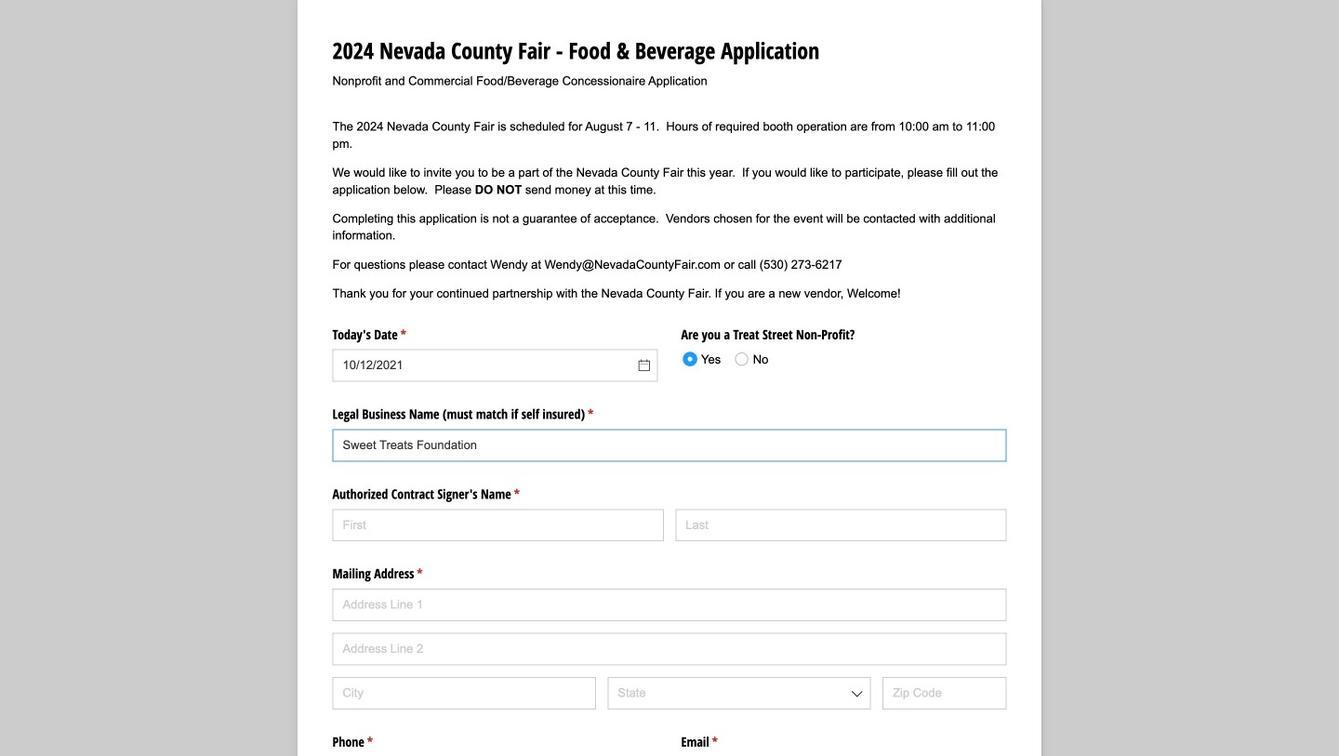 Task type: locate. For each thing, give the bounding box(es) containing it.
Address Line 2 text field
[[332, 633, 1007, 665]]

Address Line 1 text field
[[332, 589, 1007, 621]]

Zip Code text field
[[883, 677, 1007, 709]]

None radio
[[677, 345, 733, 373], [729, 345, 769, 373], [677, 345, 733, 373], [729, 345, 769, 373]]

None text field
[[332, 349, 658, 382], [332, 429, 1007, 462], [332, 349, 658, 382], [332, 429, 1007, 462]]

First text field
[[332, 509, 664, 541]]



Task type: vqa. For each thing, say whether or not it's contained in the screenshot.
Checkbox-Group element on the top of page
no



Task type: describe. For each thing, give the bounding box(es) containing it.
State text field
[[608, 677, 871, 709]]

City text field
[[332, 677, 596, 709]]

Last text field
[[675, 509, 1007, 541]]



